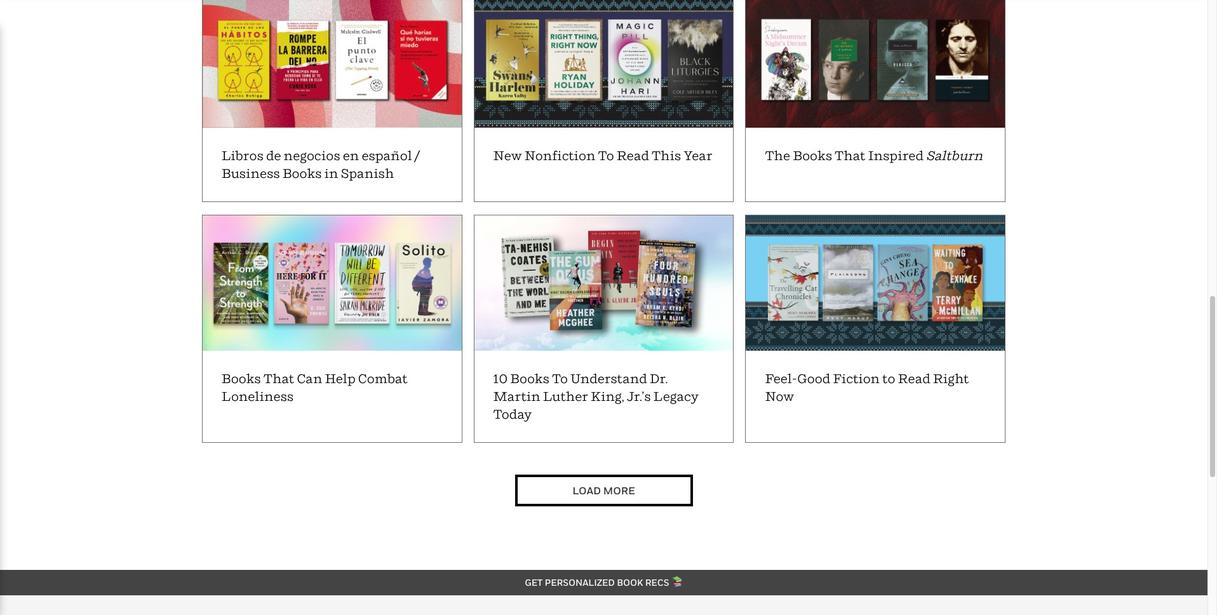 Task type: describe. For each thing, give the bounding box(es) containing it.
to for understand
[[552, 371, 568, 387]]

new nonfiction to read this year link
[[467, 0, 734, 202]]

español
[[362, 148, 412, 163]]

recs
[[646, 577, 670, 588]]

inspired
[[869, 148, 924, 163]]

libros
[[222, 148, 264, 163]]

de
[[266, 148, 281, 163]]

today
[[494, 407, 532, 422]]

luther
[[543, 389, 589, 405]]

/
[[415, 148, 420, 163]]

10
[[494, 371, 508, 387]]

books that can help combat loneliness link
[[195, 215, 462, 443]]

the
[[766, 148, 791, 163]]

personalized
[[545, 577, 615, 588]]

read inside new nonfiction to read this year link
[[617, 148, 650, 163]]

get personalized book recs 📚 link
[[525, 577, 683, 588]]

combat
[[358, 371, 408, 387]]

this
[[652, 148, 682, 163]]

load
[[573, 484, 601, 497]]

books that can help combat loneliness
[[222, 371, 408, 405]]

help
[[325, 371, 356, 387]]

books inside libros de negocios en español / business books in spanish
[[283, 166, 322, 181]]

load more
[[573, 484, 635, 497]]

get personalized book recs 📚
[[525, 577, 683, 588]]

get
[[525, 577, 543, 588]]

right
[[934, 371, 970, 387]]

more
[[604, 484, 635, 497]]

nonfiction
[[525, 148, 596, 163]]

load more button
[[515, 475, 693, 507]]

jr.'s
[[627, 389, 651, 405]]

new nonfiction to read this year
[[494, 148, 713, 163]]

to for read
[[598, 148, 614, 163]]

1 horizontal spatial that
[[835, 148, 866, 163]]

main content containing libros de negocios en español / business books in spanish
[[195, 0, 1007, 507]]

understand
[[571, 371, 648, 387]]

dr.
[[650, 371, 668, 387]]

martin
[[494, 389, 541, 405]]



Task type: locate. For each thing, give the bounding box(es) containing it.
main content
[[195, 0, 1007, 507]]

saltburn
[[927, 148, 983, 163]]

1 vertical spatial that
[[264, 371, 295, 387]]

that
[[835, 148, 866, 163], [264, 371, 295, 387]]

loneliness
[[222, 389, 294, 405]]

read
[[617, 148, 650, 163], [898, 371, 931, 387]]

negocios
[[284, 148, 340, 163]]

0 vertical spatial read
[[617, 148, 650, 163]]

fiction
[[833, 371, 880, 387]]

that left the inspired
[[835, 148, 866, 163]]

1 horizontal spatial to
[[598, 148, 614, 163]]

feel-good fiction to read right now link
[[739, 215, 1006, 443]]

📚
[[672, 577, 683, 588]]

1 vertical spatial read
[[898, 371, 931, 387]]

to up luther
[[552, 371, 568, 387]]

en
[[343, 148, 359, 163]]

0 horizontal spatial to
[[552, 371, 568, 387]]

10 books to understand dr. martin luther king, jr.'s legacy today link
[[467, 215, 734, 443]]

spanish
[[341, 166, 394, 181]]

books up loneliness
[[222, 371, 261, 387]]

1 horizontal spatial read
[[898, 371, 931, 387]]

legacy
[[654, 389, 699, 405]]

books
[[793, 148, 833, 163], [283, 166, 322, 181], [222, 371, 261, 387], [510, 371, 550, 387]]

libros de negocios en español / business books in spanish
[[222, 148, 420, 181]]

0 horizontal spatial that
[[264, 371, 295, 387]]

0 horizontal spatial read
[[617, 148, 650, 163]]

the books that inspired saltburn
[[766, 148, 983, 163]]

0 vertical spatial to
[[598, 148, 614, 163]]

now
[[766, 389, 795, 405]]

to right nonfiction
[[598, 148, 614, 163]]

libros de negocios en español / business books in spanish link
[[195, 0, 462, 202]]

books up martin
[[510, 371, 550, 387]]

read right to
[[898, 371, 931, 387]]

king,
[[591, 389, 625, 405]]

good
[[798, 371, 831, 387]]

business
[[222, 166, 280, 181]]

that up loneliness
[[264, 371, 295, 387]]

to
[[883, 371, 896, 387]]

10 books to understand dr. martin luther king, jr.'s legacy today
[[494, 371, 699, 422]]

new
[[494, 148, 522, 163]]

books inside books that can help combat loneliness
[[222, 371, 261, 387]]

read left this
[[617, 148, 650, 163]]

in
[[325, 166, 339, 181]]

books right the
[[793, 148, 833, 163]]

to
[[598, 148, 614, 163], [552, 371, 568, 387]]

1 vertical spatial to
[[552, 371, 568, 387]]

books down negocios
[[283, 166, 322, 181]]

read inside feel-good fiction to read right now
[[898, 371, 931, 387]]

can
[[297, 371, 323, 387]]

that inside books that can help combat loneliness
[[264, 371, 295, 387]]

feel-good fiction to read right now
[[766, 371, 970, 405]]

to inside 10 books to understand dr. martin luther king, jr.'s legacy today
[[552, 371, 568, 387]]

feel-
[[766, 371, 798, 387]]

books inside 10 books to understand dr. martin luther king, jr.'s legacy today
[[510, 371, 550, 387]]

book
[[617, 577, 644, 588]]

0 vertical spatial that
[[835, 148, 866, 163]]

year
[[684, 148, 713, 163]]



Task type: vqa. For each thing, say whether or not it's contained in the screenshot.
YEAR
yes



